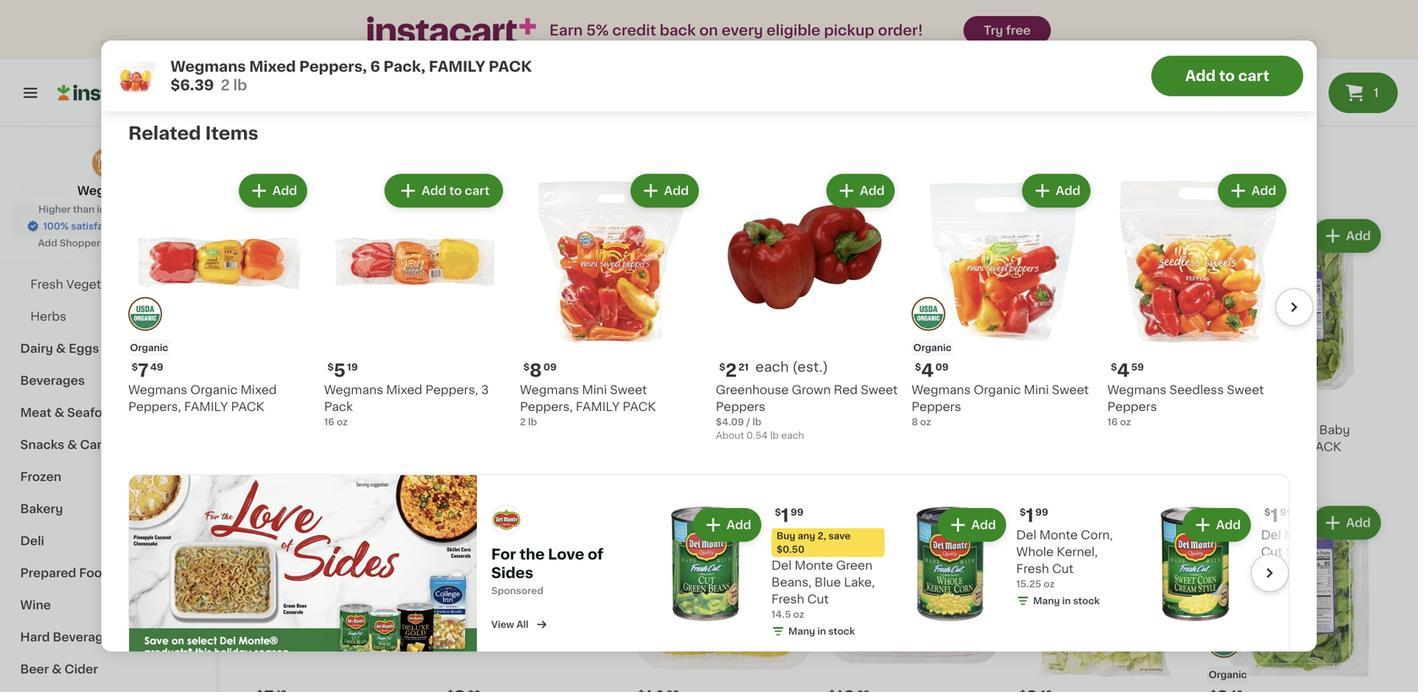 Task type: vqa. For each thing, say whether or not it's contained in the screenshot.


Task type: locate. For each thing, give the bounding box(es) containing it.
0 horizontal spatial 6
[[370, 60, 380, 74]]

2 item badge image from the left
[[912, 297, 945, 331]]

1 mini from the left
[[582, 384, 607, 396]]

& for beer
[[52, 663, 62, 675]]

$ inside $ 1 79
[[447, 24, 454, 34]]

2 horizontal spatial 99
[[1280, 508, 1293, 517]]

produce link
[[10, 204, 205, 236]]

$ 2 29
[[829, 24, 861, 41]]

deli
[[20, 535, 44, 547]]

mini up $6.39 element
[[582, 384, 607, 396]]

0 horizontal spatial by
[[340, 424, 355, 436]]

eggs
[[69, 343, 99, 355]]

back
[[660, 23, 696, 38]]

pack inside wegmans mini sweet peppers, family pack 2 lb
[[623, 401, 656, 413]]

peppers, down $ 7 49
[[128, 401, 181, 413]]

$0.50
[[777, 545, 805, 554]]

1 horizontal spatial mini
[[1024, 384, 1049, 396]]

19 inside $ 5 19
[[347, 363, 358, 372]]

many in stock
[[466, 60, 533, 70], [1224, 474, 1291, 484], [1033, 596, 1100, 606], [788, 627, 855, 636]]

$ 1 99 for buy any 2, save $0.50
[[775, 507, 803, 525]]

oz down "$ 4 59"
[[1120, 417, 1131, 427]]

family inside wegmans mini sweet peppers, family pack 2 lb
[[576, 401, 620, 413]]

1 vertical spatial corn,
[[1326, 546, 1358, 558]]

wegmans inside wegmans mini sweet peppers, family pack 2 lb
[[520, 384, 579, 396]]

sweet inside wegmans seedless sweet peppers 16 oz
[[1227, 384, 1264, 396]]

wegmans inside wegmans mixed peppers, 3 pack 16 oz
[[324, 384, 383, 396]]

family right the /
[[759, 424, 803, 436]]

0 vertical spatial all
[[177, 89, 189, 98]]

peppers, down the cilantro
[[299, 60, 367, 74]]

fresh up herbs
[[30, 279, 63, 290]]

2 left 21
[[725, 362, 737, 379]]

1 horizontal spatial $ 1 99
[[1020, 507, 1048, 525]]

1 horizontal spatial cut
[[1052, 563, 1074, 575]]

0 horizontal spatial all
[[177, 89, 189, 98]]

view all
[[491, 620, 528, 629]]

1 horizontal spatial 4
[[921, 362, 934, 379]]

wegmans organic mixed peppers, family pack
[[128, 384, 277, 413]]

family left $ 0
[[184, 401, 228, 413]]

2 vertical spatial to
[[133, 238, 143, 248]]

many in stock inside button
[[466, 60, 533, 70]]

09 right the credit
[[659, 24, 672, 34]]

many
[[466, 60, 493, 70], [1224, 474, 1251, 484], [1033, 596, 1060, 606], [788, 627, 815, 636]]

golden
[[1261, 580, 1304, 592]]

fresh up 14.5
[[772, 593, 804, 605]]

0 horizontal spatial add to cart
[[422, 185, 490, 197]]

each inside $ 2 21 each (est.)
[[755, 360, 789, 374]]

1 horizontal spatial the
[[520, 547, 545, 562]]

save
[[145, 238, 167, 248], [828, 531, 851, 541]]

0 horizontal spatial 3
[[481, 384, 489, 396]]

09
[[659, 24, 672, 34], [1039, 24, 1052, 34], [543, 363, 557, 372], [935, 363, 949, 372]]

3 peppers from the left
[[1107, 401, 1157, 413]]

09 right free
[[1039, 24, 1052, 34]]

monte for 1
[[1039, 529, 1078, 541]]

0 horizontal spatial $ 1 99
[[775, 507, 803, 525]]

peppers, for wegmans mixed peppers, 6 pack, family pack $6.39 2 lb
[[299, 60, 367, 74]]

1 horizontal spatial 99
[[1035, 508, 1048, 517]]

by right the ready at the right of the page
[[1237, 87, 1254, 99]]

to inside 'link'
[[133, 238, 143, 248]]

$ 5 19
[[328, 362, 358, 379]]

of
[[588, 547, 603, 562]]

15.25
[[1016, 579, 1041, 589]]

corn, inside del monte fresh cut sweet corn, cream style, golden
[[1326, 546, 1358, 558]]

6 down (corriander)
[[370, 60, 380, 74]]

3 $ 1 99 from the left
[[1264, 507, 1293, 525]]

19 inside $ 1 19
[[272, 24, 283, 34]]

99 up "whole" at the right bottom
[[1035, 508, 1048, 517]]

2 vertical spatial cut
[[807, 593, 829, 605]]

add button
[[240, 176, 306, 206], [632, 176, 697, 206], [828, 176, 893, 206], [1024, 176, 1089, 206], [1220, 176, 1285, 206], [360, 221, 425, 251], [551, 221, 616, 251], [742, 221, 807, 251], [933, 221, 998, 251], [1123, 221, 1188, 251], [1314, 221, 1379, 251], [360, 508, 425, 538], [742, 508, 807, 538], [933, 508, 998, 538], [1123, 508, 1188, 538], [1314, 508, 1379, 538], [695, 510, 760, 540], [939, 510, 1004, 540], [1184, 510, 1249, 540]]

in for del monte green beans, blue lake, fresh cut
[[817, 627, 826, 636]]

stock right 1 bunch
[[506, 60, 533, 70]]

49
[[150, 363, 163, 372]]

2 horizontal spatial peppers
[[1107, 401, 1157, 413]]

pack, for wegmans mixed peppers, 6 pack, family pack
[[444, 441, 476, 453]]

all right view
[[516, 620, 528, 629]]

$ 3 09
[[1020, 24, 1052, 41]]

fresh up 15.25
[[1016, 563, 1049, 575]]

pack inside wegmans organic mixed peppers, family pack
[[231, 401, 264, 413]]

stock down del monte corn, whole kernel, fresh cut 15.25 oz
[[1073, 596, 1100, 606]]

0 horizontal spatial (est.)
[[333, 401, 369, 414]]

2 horizontal spatial cut
[[1261, 546, 1283, 558]]

del for 1
[[1016, 529, 1036, 541]]

the up the sides
[[520, 547, 545, 562]]

every
[[722, 23, 763, 38]]

1 vertical spatial all
[[516, 620, 528, 629]]

& left candy on the bottom of the page
[[67, 439, 77, 451]]

cut up cream
[[1261, 546, 1283, 558]]

1 horizontal spatial del
[[1016, 529, 1036, 541]]

6 for wegmans mixed peppers, 6 pack, family pack
[[601, 424, 609, 436]]

$ inside "$ 4 59"
[[1111, 363, 1117, 372]]

monte inside del monte green beans, blue lake, fresh cut 14.5 oz
[[795, 560, 833, 571]]

$0.79 element
[[1016, 400, 1194, 422]]

del up "whole" at the right bottom
[[1016, 529, 1036, 541]]

wegmans mixed peppers, 6 pack, family pack
[[444, 424, 609, 453]]

wegmans up spinach,
[[1207, 424, 1266, 436]]

fresh inside fresh cilantro (corriander) 1 ct
[[253, 46, 286, 58]]

0 vertical spatial pack,
[[383, 60, 425, 74]]

peppers, down $ 8 09
[[520, 401, 573, 413]]

100%
[[43, 222, 69, 231]]

$ 4 09 inside item carousel region
[[915, 362, 949, 379]]

family inside $ 12 organic blueberries, family pack
[[759, 424, 803, 436]]

4 left 'back'
[[644, 24, 657, 41]]

sweet right the red
[[861, 384, 898, 396]]

0 horizontal spatial corn,
[[1081, 529, 1113, 541]]

$5.79 element
[[1207, 400, 1384, 422]]

0 vertical spatial 19
[[272, 24, 283, 34]]

add to cart inside "product" group
[[422, 185, 490, 197]]

1 vertical spatial cart
[[465, 185, 490, 197]]

2 left 89 on the right top
[[1217, 24, 1228, 41]]

many in stock down 15.25
[[1033, 596, 1100, 606]]

pack for wegmans organic baby spinach, family pack
[[1308, 441, 1341, 453]]

monte inside del monte corn, whole kernel, fresh cut 15.25 oz
[[1039, 529, 1078, 541]]

family inside wegmans organic baby spinach, family pack
[[1261, 441, 1305, 453]]

cut down kernel, at the right
[[1052, 563, 1074, 575]]

mini inside wegmans organic mini sweet peppers 8 oz
[[1024, 384, 1049, 396]]

1 item badge image from the left
[[128, 297, 162, 331]]

sweet up the 12
[[610, 384, 647, 396]]

8 up $6.39 element
[[530, 362, 542, 379]]

1 99 from the left
[[791, 508, 803, 517]]

thyme,
[[1207, 46, 1251, 58]]

19 up fresh cilantro (corriander) 1 ct
[[272, 24, 283, 34]]

0 horizontal spatial 99
[[791, 508, 803, 517]]

corn,
[[1081, 529, 1113, 541], [1326, 546, 1358, 558]]

2 bunch from the left
[[1213, 62, 1244, 72]]

pack, down wegmans mixed peppers, 3 pack 16 oz
[[444, 441, 476, 453]]

bakery link
[[10, 493, 205, 525]]

pickup
[[824, 23, 874, 38]]

peppers, inside wegmans mini sweet peppers, family pack 2 lb
[[520, 401, 573, 413]]

oz down the pack
[[337, 417, 348, 427]]

0 vertical spatial add to cart button
[[1151, 56, 1303, 96]]

5
[[334, 362, 345, 379]]

buy any 2, save $0.50
[[777, 531, 851, 554]]

beverages down dairy & eggs
[[20, 375, 85, 387]]

& for snacks
[[67, 439, 77, 451]]

del monte corn, whole kernel, fresh cut 15.25 oz
[[1016, 529, 1113, 589]]

in for wegmans organic baby spinach, family pack
[[1253, 474, 1262, 484]]

higher
[[38, 205, 71, 214]]

0 horizontal spatial cut
[[807, 593, 829, 605]]

1 horizontal spatial 6
[[601, 424, 609, 436]]

2 for $ 2 21 each (est.)
[[725, 362, 737, 379]]

99 up the 'any'
[[791, 508, 803, 517]]

in down del monte green beans, blue lake, fresh cut 14.5 oz
[[817, 627, 826, 636]]

beer & cider link
[[10, 653, 205, 685]]

family inside wegmans mixed peppers, 6 pack, family pack $6.39 2 lb
[[429, 60, 485, 74]]

the
[[358, 424, 378, 436], [520, 547, 545, 562]]

product group containing 7
[[128, 171, 311, 415]]

item badge image for 7
[[128, 297, 162, 331]]

family for $ 12 organic blueberries, family pack
[[759, 424, 803, 436]]

thyme, bunch 1 bunch
[[1207, 46, 1292, 72]]

2 $ 1 99 from the left
[[1020, 507, 1048, 525]]

1 vertical spatial $ 4 09
[[915, 362, 949, 379]]

$8.09 element
[[826, 400, 1003, 422]]

09 up $6.39 element
[[543, 363, 557, 372]]

1 vertical spatial 8
[[912, 417, 918, 427]]

0 vertical spatial 3
[[1026, 24, 1038, 41]]

2 down $ 8 09
[[520, 417, 526, 427]]

mixed inside wegmans mixed peppers, 3 pack 16 oz
[[386, 384, 422, 396]]

sweet up style,
[[1286, 546, 1323, 558]]

0 horizontal spatial to
[[133, 238, 143, 248]]

wegmans for wegmans mixed peppers, 6 pack, family pack
[[444, 424, 503, 436]]

1 16 from the left
[[324, 417, 334, 427]]

1 vertical spatial beverages
[[53, 631, 117, 643]]

1 vertical spatial 6
[[601, 424, 609, 436]]

1 horizontal spatial add to cart
[[1185, 69, 1269, 83]]

fresh fruits
[[30, 246, 100, 258]]

cut
[[1261, 546, 1283, 558], [1052, 563, 1074, 575], [807, 593, 829, 605]]

6 down $6.39 element
[[601, 424, 609, 436]]

save right 2, on the bottom of the page
[[828, 531, 851, 541]]

0 horizontal spatial save
[[145, 238, 167, 248]]

0 vertical spatial corn,
[[1081, 529, 1113, 541]]

many for del monte green beans, blue lake, fresh cut
[[788, 627, 815, 636]]

in-
[[97, 205, 110, 214]]

0 vertical spatial 6
[[370, 60, 380, 74]]

del inside del monte corn, whole kernel, fresh cut 15.25 oz
[[1016, 529, 1036, 541]]

peppers up "wegmans jumbo blueberries"
[[912, 401, 961, 413]]

the inside "product" group
[[358, 424, 378, 436]]

$ 1 99 up buy
[[775, 507, 803, 525]]

bunch inside thyme, bunch 1 bunch
[[1213, 62, 1244, 72]]

lb right 0.54
[[770, 431, 779, 440]]

corn, up kernel, at the right
[[1081, 529, 1113, 541]]

cut inside del monte corn, whole kernel, fresh cut 15.25 oz
[[1052, 563, 1074, 575]]

0 vertical spatial to
[[1219, 69, 1235, 83]]

bunch down $ 1 79
[[450, 62, 480, 72]]

many in stock down spinach,
[[1224, 474, 1291, 484]]

1 vertical spatial 19
[[347, 363, 358, 372]]

many down 14.5
[[788, 627, 815, 636]]

99
[[791, 508, 803, 517], [1035, 508, 1048, 517], [1280, 508, 1293, 517]]

monte up kernel, at the right
[[1039, 529, 1078, 541]]

& right the beer
[[52, 663, 62, 675]]

2 for $ 2 89
[[1217, 24, 1228, 41]]

& left eggs
[[56, 343, 66, 355]]

all left stores
[[177, 89, 189, 98]]

wegmans
[[171, 60, 246, 74], [77, 185, 138, 197], [128, 384, 187, 396], [324, 384, 383, 396], [520, 384, 579, 396], [912, 384, 971, 396], [1107, 384, 1167, 396], [444, 424, 503, 436], [826, 424, 885, 436], [1207, 424, 1266, 436]]

pack
[[489, 60, 532, 74], [231, 401, 264, 413], [623, 401, 656, 413], [526, 441, 559, 453], [635, 441, 668, 453], [1308, 441, 1341, 453]]

16 down "$ 4 59"
[[1107, 417, 1118, 427]]

wegmans for wegmans organic baby spinach, family pack
[[1207, 424, 1266, 436]]

organic inside wegmans organic mixed peppers, family pack
[[190, 384, 238, 396]]

6 inside wegmans mixed peppers, 6 pack, family pack $6.39 2 lb
[[370, 60, 380, 74]]

1 horizontal spatial item badge image
[[912, 297, 945, 331]]

mixed inside the wegmans mixed peppers, 6 pack, family pack
[[506, 424, 542, 436]]

wegmans link
[[77, 147, 138, 199]]

lake,
[[844, 576, 875, 588]]

None search field
[[241, 69, 740, 116]]

mixed down $6.39 element
[[506, 424, 542, 436]]

2 mini from the left
[[1024, 384, 1049, 396]]

8 inside "product" group
[[530, 362, 542, 379]]

0 horizontal spatial del
[[772, 560, 792, 571]]

0 horizontal spatial $ 4 09
[[638, 24, 672, 41]]

greenhouse grown red sweet peppers $4.09 / lb about 0.54 lb each
[[716, 384, 898, 440]]

2 peppers from the left
[[912, 401, 961, 413]]

79
[[463, 24, 475, 34]]

1 vertical spatial save
[[828, 531, 851, 541]]

family for wegmans organic mixed peppers, family pack
[[184, 401, 228, 413]]

1 horizontal spatial corn,
[[1326, 546, 1358, 558]]

fresh
[[253, 46, 286, 58], [30, 246, 63, 258], [30, 279, 63, 290], [1326, 529, 1358, 541], [1016, 563, 1049, 575], [772, 593, 804, 605]]

2 horizontal spatial 4
[[1117, 362, 1130, 379]]

$ 4 09 up $8.09 element at the bottom right of page
[[915, 362, 949, 379]]

1 $ 1 99 from the left
[[775, 507, 803, 525]]

0 horizontal spatial the
[[358, 424, 378, 436]]

0 vertical spatial (est.)
[[792, 360, 828, 374]]

family
[[429, 60, 485, 74], [184, 401, 228, 413], [576, 401, 620, 413], [759, 424, 803, 436], [479, 441, 523, 453], [1261, 441, 1305, 453]]

lb right stores
[[233, 78, 247, 92]]

mixed for wegmans mixed peppers, 6 pack, family pack
[[506, 424, 542, 436]]

1 horizontal spatial 16
[[1107, 417, 1118, 427]]

meat
[[20, 407, 52, 419]]

& right meat
[[54, 407, 64, 419]]

to inside "product" group
[[449, 185, 462, 197]]

peppers, down $6.39 element
[[545, 424, 598, 436]]

del up cream
[[1261, 529, 1281, 541]]

peppers, for wegmans mixed peppers, 6 pack, family pack
[[545, 424, 598, 436]]

del inside del monte green beans, blue lake, fresh cut 14.5 oz
[[772, 560, 792, 571]]

wegmans up $8.09 element at the bottom right of page
[[912, 384, 971, 396]]

0 vertical spatial beverages
[[20, 375, 85, 387]]

oz down cream
[[1288, 579, 1299, 589]]

save inside 'link'
[[145, 238, 167, 248]]

(est.) inside $ 2 21 each (est.)
[[792, 360, 828, 374]]

mini up $0.79 element
[[1024, 384, 1049, 396]]

wegmans up '$6.39'
[[171, 60, 246, 74]]

21
[[738, 363, 749, 372]]

family inside the wegmans mixed peppers, 6 pack, family pack
[[479, 441, 523, 453]]

$ 7 49
[[132, 362, 163, 379]]

wegmans up higher than in-store prices link
[[77, 185, 138, 197]]

2 for $ 2 29
[[835, 24, 847, 41]]

many down spinach,
[[1224, 474, 1251, 484]]

3
[[1026, 24, 1038, 41], [481, 384, 489, 396]]

0 vertical spatial cart
[[1238, 69, 1269, 83]]

2 horizontal spatial monte
[[1284, 529, 1323, 541]]

1 vertical spatial add to cart button
[[386, 176, 501, 206]]

(est.) inside $0.24 each (estimated) element
[[333, 401, 369, 414]]

4 left 59
[[1117, 362, 1130, 379]]

$ 0
[[257, 402, 276, 420]]

peppers, up $6.39 element
[[425, 384, 478, 396]]

satisfaction
[[71, 222, 128, 231]]

mixed inside wegmans mixed peppers, 6 pack, family pack $6.39 2 lb
[[249, 60, 296, 74]]

add to cart
[[1185, 69, 1269, 83], [422, 185, 490, 197]]

1 button
[[1329, 73, 1398, 113]]

4 up $8.09 element at the bottom right of page
[[921, 362, 934, 379]]

1 horizontal spatial peppers
[[912, 401, 961, 413]]

wegmans inside wegmans organic mini sweet peppers 8 oz
[[912, 384, 971, 396]]

bananas, sold by the each
[[253, 424, 410, 436]]

hard
[[20, 631, 50, 643]]

add
[[1185, 69, 1216, 83], [272, 185, 297, 197], [422, 185, 446, 197], [664, 185, 689, 197], [860, 185, 885, 197], [1056, 185, 1080, 197], [1252, 185, 1276, 197], [392, 230, 417, 242], [583, 230, 608, 242], [774, 230, 799, 242], [965, 230, 989, 242], [1155, 230, 1180, 242], [1346, 230, 1371, 242], [38, 238, 57, 248], [392, 517, 417, 529], [774, 517, 799, 529], [965, 517, 989, 529], [1155, 517, 1180, 529], [1346, 517, 1371, 529], [727, 519, 751, 531], [971, 519, 996, 531], [1216, 519, 1241, 531]]

kernel,
[[1057, 546, 1098, 558]]

1 vertical spatial the
[[520, 547, 545, 562]]

peppers down "$ 4 59"
[[1107, 401, 1157, 413]]

lists link
[[10, 111, 205, 145]]

ct
[[259, 62, 269, 72]]

2 horizontal spatial to
[[1219, 69, 1235, 83]]

sweet up $0.79 element
[[1052, 384, 1089, 396]]

cut down blue
[[807, 593, 829, 605]]

in for del monte corn, whole kernel, fresh cut
[[1062, 596, 1071, 606]]

recipes
[[20, 182, 70, 194]]

product group containing 8
[[520, 171, 702, 429]]

family left the 12
[[576, 401, 620, 413]]

wegmans inside wegmans seedless sweet peppers 16 oz
[[1107, 384, 1167, 396]]

fruits
[[66, 246, 100, 258]]

2 99 from the left
[[1035, 508, 1048, 517]]

grown
[[792, 384, 831, 396]]

product group
[[128, 171, 311, 415], [324, 171, 506, 429], [520, 171, 702, 429], [716, 171, 898, 442], [912, 171, 1094, 429], [1107, 171, 1290, 429], [253, 216, 430, 466], [444, 216, 621, 469], [635, 216, 812, 469], [826, 216, 1003, 452], [1016, 216, 1194, 452], [1207, 216, 1384, 489], [253, 503, 430, 692], [635, 503, 812, 692], [826, 503, 1003, 692], [1016, 503, 1194, 692], [1207, 503, 1384, 692]]

2 inside $ 2 21 each (est.)
[[725, 362, 737, 379]]

higher than in-store prices link
[[38, 203, 177, 216]]

many down 79
[[466, 60, 493, 70]]

0 horizontal spatial item badge image
[[128, 297, 162, 331]]

1 vertical spatial (est.)
[[333, 401, 369, 414]]

monte
[[1039, 529, 1078, 541], [1284, 529, 1323, 541], [795, 560, 833, 571]]

order!
[[878, 23, 923, 38]]

0 horizontal spatial mini
[[582, 384, 607, 396]]

3 99 from the left
[[1280, 508, 1293, 517]]

$ 2 89
[[1210, 24, 1243, 41]]

1 horizontal spatial all
[[516, 620, 528, 629]]

0 horizontal spatial monte
[[795, 560, 833, 571]]

0 horizontal spatial pack,
[[383, 60, 425, 74]]

0 vertical spatial save
[[145, 238, 167, 248]]

stock for del monte corn, whole kernel, fresh cut
[[1073, 596, 1100, 606]]

peppers inside greenhouse grown red sweet peppers $4.09 / lb about 0.54 lb each
[[716, 401, 766, 413]]

lb
[[233, 78, 247, 92], [528, 417, 537, 427], [753, 417, 761, 427], [770, 431, 779, 440]]

1 horizontal spatial (est.)
[[792, 360, 828, 374]]

0 vertical spatial cut
[[1261, 546, 1283, 558]]

fresh inside del monte green beans, blue lake, fresh cut 14.5 oz
[[772, 593, 804, 605]]

blueberries
[[932, 424, 1000, 436]]

all stores link
[[57, 69, 223, 116]]

wegmans for wegmans organic mini sweet peppers 8 oz
[[912, 384, 971, 396]]

0 vertical spatial add to cart
[[1185, 69, 1269, 83]]

pack for wegmans mini sweet peppers, family pack 2 lb
[[623, 401, 656, 413]]

mixed up the each
[[386, 384, 422, 396]]

each right 0.54
[[781, 431, 804, 440]]

8 inside wegmans organic mini sweet peppers 8 oz
[[912, 417, 918, 427]]

2 vertical spatial each
[[781, 431, 804, 440]]

pack, down (corriander)
[[383, 60, 425, 74]]

$ 1 99 up cream
[[1264, 507, 1293, 525]]

0 horizontal spatial bunch
[[450, 62, 480, 72]]

1 vertical spatial to
[[449, 185, 462, 197]]

4
[[644, 24, 657, 41], [921, 362, 934, 379], [1117, 362, 1130, 379]]

0 horizontal spatial 8
[[530, 362, 542, 379]]

0 horizontal spatial 4
[[644, 24, 657, 41]]

59
[[1131, 363, 1144, 372]]

corn, up style,
[[1326, 546, 1358, 558]]

0 horizontal spatial peppers
[[716, 401, 766, 413]]

$ inside $ 2 89
[[1210, 24, 1217, 34]]

bunch down thyme,
[[1213, 62, 1244, 72]]

1 horizontal spatial $ 4 09
[[915, 362, 949, 379]]

frozen
[[20, 471, 61, 483]]

peppers up the /
[[716, 401, 766, 413]]

1 horizontal spatial bunch
[[1213, 62, 1244, 72]]

1 horizontal spatial pack,
[[444, 441, 476, 453]]

1 horizontal spatial cart
[[1238, 69, 1269, 83]]

stock down del monte green beans, blue lake, fresh cut 14.5 oz
[[828, 627, 855, 636]]

many in stock for del monte corn, whole kernel, fresh cut
[[1033, 596, 1100, 606]]

oz inside wegmans mixed peppers, 3 pack 16 oz
[[337, 417, 348, 427]]

try free
[[984, 24, 1031, 36]]

wegmans down $ 5 19 at the left of the page
[[324, 384, 383, 396]]

1 horizontal spatial save
[[828, 531, 851, 541]]

1 vertical spatial pack,
[[444, 441, 476, 453]]

del monte quality image
[[491, 505, 522, 535]]

1 horizontal spatial 3
[[1026, 24, 1038, 41]]

pack
[[324, 401, 353, 413]]

0 vertical spatial 8
[[530, 362, 542, 379]]

wine
[[20, 599, 51, 611]]

wegmans for wegmans mixed peppers, 3 pack 16 oz
[[324, 384, 383, 396]]

0 horizontal spatial 19
[[272, 24, 283, 34]]

1 peppers from the left
[[716, 401, 766, 413]]

1 vertical spatial by
[[340, 424, 355, 436]]

add inside 'link'
[[38, 238, 57, 248]]

oz left blueberries
[[920, 417, 931, 427]]

fresh cilantro (corriander) 1 ct
[[253, 46, 411, 72]]

organic inside $ 12 organic blueberries, family pack
[[635, 424, 682, 436]]

1 horizontal spatial monte
[[1039, 529, 1078, 541]]

wegmans down "$ 4 59"
[[1107, 384, 1167, 396]]

8 left blueberries
[[912, 417, 918, 427]]

2 right '$6.39'
[[221, 78, 230, 92]]

peppers inside wegmans organic mini sweet peppers 8 oz
[[912, 401, 961, 413]]

lb down $ 8 09
[[528, 417, 537, 427]]

stock down wegmans organic baby spinach, family pack
[[1264, 474, 1291, 484]]

2 horizontal spatial $ 1 99
[[1264, 507, 1293, 525]]

3 right try
[[1026, 24, 1038, 41]]

mixed up $ 0
[[241, 384, 277, 396]]

$ inside $ 0
[[257, 403, 263, 412]]

2 16 from the left
[[1107, 417, 1118, 427]]

1 horizontal spatial 19
[[347, 363, 358, 372]]

dairy & eggs
[[20, 343, 99, 355]]

peppers for wegmans
[[912, 401, 961, 413]]

oz right 14.5
[[793, 610, 804, 619]]

1 vertical spatial add to cart
[[422, 185, 490, 197]]

$ inside $ 7 49
[[132, 363, 138, 372]]

6
[[370, 60, 380, 74], [601, 424, 609, 436]]

1 horizontal spatial add to cart button
[[1151, 56, 1303, 96]]

item badge image
[[128, 297, 162, 331], [912, 297, 945, 331]]

1 vertical spatial cut
[[1052, 563, 1074, 575]]

beverages up 'cider'
[[53, 631, 117, 643]]

2 horizontal spatial del
[[1261, 529, 1281, 541]]

sweet inside del monte fresh cut sweet corn, cream style, golden
[[1286, 546, 1323, 558]]

ready
[[1192, 87, 1234, 99]]

pack inside wegmans organic baby spinach, family pack
[[1308, 441, 1341, 453]]

& for meat
[[54, 407, 64, 419]]

0 vertical spatial $ 4 09
[[638, 24, 672, 41]]

family down $6.39 element
[[479, 441, 523, 453]]

organic
[[130, 343, 168, 352], [913, 343, 952, 352], [636, 383, 675, 393], [1209, 383, 1247, 393], [190, 384, 238, 396], [974, 384, 1021, 396], [635, 424, 682, 436], [1269, 424, 1316, 436], [1209, 670, 1247, 679]]

wegmans down the red
[[826, 424, 885, 436]]

the left the each
[[358, 424, 378, 436]]

many for wegmans organic baby spinach, family pack
[[1224, 474, 1251, 484]]

0 vertical spatial by
[[1237, 87, 1254, 99]]

1 vertical spatial 3
[[481, 384, 489, 396]]

cream
[[1261, 563, 1301, 575]]

peppers, inside the wegmans mixed peppers, 6 pack, family pack
[[545, 424, 598, 436]]

0 vertical spatial the
[[358, 424, 378, 436]]

monte for buy any 2, save $0.50
[[795, 560, 833, 571]]

1 horizontal spatial to
[[449, 185, 462, 197]]

pack inside $ 12 organic blueberries, family pack
[[635, 441, 668, 453]]

0 horizontal spatial 16
[[324, 417, 334, 427]]

many in stock down del monte green beans, blue lake, fresh cut 14.5 oz
[[788, 627, 855, 636]]

stock
[[506, 60, 533, 70], [1264, 474, 1291, 484], [1073, 596, 1100, 606], [828, 627, 855, 636]]



Task type: describe. For each thing, give the bounding box(es) containing it.
wegmans for wegmans mini sweet peppers, family pack 2 lb
[[520, 384, 579, 396]]

0.54
[[746, 431, 768, 440]]

earn 5% credit back on every eligible pickup order!
[[549, 23, 923, 38]]

mixed for wegmans mixed peppers, 3 pack 16 oz
[[386, 384, 422, 396]]

seafood
[[67, 407, 118, 419]]

prepared
[[20, 567, 76, 579]]

$ 1 79
[[447, 24, 475, 41]]

dairy
[[20, 343, 53, 355]]

cilantro
[[289, 46, 336, 58]]

del monte green beans, blue lake, fresh cut 14.5 oz
[[772, 560, 875, 619]]

fresh inside del monte corn, whole kernel, fresh cut 15.25 oz
[[1016, 563, 1049, 575]]

bunch
[[1254, 46, 1292, 58]]

product group containing 2
[[716, 171, 898, 442]]

3 inside wegmans mixed peppers, 3 pack 16 oz
[[481, 384, 489, 396]]

dairy & eggs link
[[10, 333, 205, 365]]

$6.39 element
[[444, 400, 621, 422]]

0
[[263, 402, 276, 420]]

peppers inside wegmans seedless sweet peppers 16 oz
[[1107, 401, 1157, 413]]

7
[[138, 362, 149, 379]]

organic inside organic button
[[1209, 670, 1247, 679]]

fresh vegetables
[[30, 279, 133, 290]]

bakery
[[20, 503, 63, 515]]

instacart plus icon image
[[367, 16, 536, 44]]

1 inside button
[[1374, 87, 1379, 99]]

stores
[[192, 89, 222, 98]]

14.5
[[772, 610, 791, 619]]

& for dairy
[[56, 343, 66, 355]]

09 up $8.09 element at the bottom right of page
[[935, 363, 949, 372]]

ready by 11:25am
[[1192, 87, 1308, 99]]

by inside "product" group
[[340, 424, 355, 436]]

1 horizontal spatial by
[[1237, 87, 1254, 99]]

about
[[716, 431, 744, 440]]

12
[[644, 402, 664, 420]]

corn, inside del monte corn, whole kernel, fresh cut 15.25 oz
[[1081, 529, 1113, 541]]

related
[[128, 125, 201, 142]]

item carousel region
[[105, 164, 1313, 468]]

fresh fruits link
[[10, 236, 205, 268]]

fresh inside del monte fresh cut sweet corn, cream style, golden
[[1326, 529, 1358, 541]]

wegmans for wegmans
[[77, 185, 138, 197]]

29
[[848, 24, 861, 34]]

prepared foods
[[20, 567, 117, 579]]

cart inside "product" group
[[465, 185, 490, 197]]

cut inside del monte green beans, blue lake, fresh cut 14.5 oz
[[807, 593, 829, 605]]

pack inside the wegmans mixed peppers, 6 pack, family pack
[[526, 441, 559, 453]]

wegmans for wegmans seedless sweet peppers 16 oz
[[1107, 384, 1167, 396]]

99 for buy any 2, save $0.50
[[791, 508, 803, 517]]

organic inside wegmans organic baby spinach, family pack
[[1269, 424, 1316, 436]]

spo
[[491, 586, 510, 595]]

2,
[[818, 531, 826, 541]]

1 inside fresh cilantro (corriander) 1 ct
[[253, 62, 257, 72]]

$ 12 organic blueberries, family pack
[[635, 402, 803, 453]]

$2.21 each (estimated) element
[[716, 360, 898, 382]]

snacks
[[20, 439, 64, 451]]

product group containing 12
[[635, 216, 812, 469]]

wegmans for wegmans jumbo blueberries
[[826, 424, 885, 436]]

stock for del monte green beans, blue lake, fresh cut
[[828, 627, 855, 636]]

19 for 5
[[347, 363, 358, 372]]

16 inside wegmans seedless sweet peppers 16 oz
[[1107, 417, 1118, 427]]

99 for del monte fresh cut sweet corn, cream style, golden
[[1280, 508, 1293, 517]]

14.75 oz
[[1261, 579, 1299, 589]]

save inside buy any 2, save $0.50
[[828, 531, 851, 541]]

shoppers
[[60, 238, 106, 248]]

del inside del monte fresh cut sweet corn, cream style, golden
[[1261, 529, 1281, 541]]

meat & seafood link
[[10, 397, 205, 429]]

4 for wegmans seedless sweet peppers
[[1117, 362, 1130, 379]]

credit
[[612, 23, 656, 38]]

family for wegmans mini sweet peppers, family pack 2 lb
[[576, 401, 620, 413]]

stock for wegmans organic baby spinach, family pack
[[1264, 474, 1291, 484]]

16 inside wegmans mixed peppers, 3 pack 16 oz
[[324, 417, 334, 427]]

del for buy any 2, save $0.50
[[772, 560, 792, 571]]

lb inside wegmans mini sweet peppers, family pack 2 lb
[[528, 417, 537, 427]]

wegmans mixed peppers, 6 pack, family pack button
[[444, 216, 621, 469]]

pack, for wegmans mixed peppers, 6 pack, family pack $6.39 2 lb
[[383, 60, 425, 74]]

2 inside wegmans mini sweet peppers, family pack 2 lb
[[520, 417, 526, 427]]

lb inside wegmans mixed peppers, 6 pack, family pack $6.39 2 lb
[[233, 78, 247, 92]]

11:25am
[[1257, 87, 1308, 99]]

$ inside $ 3 09
[[1020, 24, 1026, 34]]

spinach,
[[1207, 441, 1258, 453]]

meat & seafood
[[20, 407, 118, 419]]

many in stock button
[[450, 0, 616, 75]]

peppers, inside wegmans organic mixed peppers, family pack
[[128, 401, 181, 413]]

oz inside del monte green beans, blue lake, fresh cut 14.5 oz
[[793, 610, 804, 619]]

sweet inside greenhouse grown red sweet peppers $4.09 / lb about 0.54 lb each
[[861, 384, 898, 396]]

blue
[[815, 576, 841, 588]]

$ inside $ 2 21 each (est.)
[[719, 363, 725, 372]]

each
[[381, 424, 410, 436]]

2 inside wegmans mixed peppers, 6 pack, family pack $6.39 2 lb
[[221, 78, 230, 92]]

$6.39
[[171, 78, 214, 92]]

99 for del monte corn, whole kernel, fresh cut
[[1035, 508, 1048, 517]]

$ inside $ 5 19
[[328, 363, 334, 372]]

mixed for wegmans mixed peppers, 6 pack, family pack $6.39 2 lb
[[249, 60, 296, 74]]

19 for 1
[[272, 24, 283, 34]]

each (est.)
[[296, 401, 369, 414]]

while supplies last image
[[129, 475, 477, 671]]

$ 1 99 for del monte corn, whole kernel, fresh cut
[[1020, 507, 1048, 525]]

$0.24 each (estimated) element
[[253, 400, 430, 422]]

snacks & candy link
[[10, 429, 205, 461]]

style,
[[1304, 563, 1337, 575]]

pack for wegmans organic mixed peppers, family pack
[[231, 401, 264, 413]]

oz inside del monte corn, whole kernel, fresh cut 15.25 oz
[[1044, 579, 1055, 589]]

mini inside wegmans mini sweet peppers, family pack 2 lb
[[582, 384, 607, 396]]

sweet inside wegmans mini sweet peppers, family pack 2 lb
[[610, 384, 647, 396]]

bananas,
[[253, 424, 307, 436]]

seedless
[[1170, 384, 1224, 396]]

oz inside wegmans seedless sweet peppers 16 oz
[[1120, 417, 1131, 427]]

for the love of sides spo nsored
[[491, 547, 603, 595]]

oz inside wegmans organic mini sweet peppers 8 oz
[[920, 417, 931, 427]]

foods
[[79, 567, 117, 579]]

family for wegmans organic baby spinach, family pack
[[1261, 441, 1305, 453]]

lists
[[47, 122, 76, 134]]

instacart logo image
[[57, 83, 159, 103]]

in inside button
[[495, 60, 504, 70]]

peppers, for wegmans mixed peppers, 3 pack 16 oz
[[425, 384, 478, 396]]

beer & cider
[[20, 663, 98, 675]]

pack for $ 12 organic blueberries, family pack
[[635, 441, 668, 453]]

product group containing 0
[[253, 216, 430, 466]]

many in stock for del monte green beans, blue lake, fresh cut
[[788, 627, 855, 636]]

stock inside button
[[506, 60, 533, 70]]

$4.09
[[716, 417, 744, 427]]

4 for wegmans organic mini sweet peppers
[[921, 362, 934, 379]]

herbs link
[[10, 300, 205, 333]]

eligible
[[767, 23, 821, 38]]

red
[[834, 384, 858, 396]]

1 vertical spatial each
[[296, 401, 330, 414]]

wegmans organic baby spinach, family pack
[[1207, 424, 1350, 453]]

blueberries,
[[685, 424, 756, 436]]

0 horizontal spatial add to cart button
[[386, 176, 501, 206]]

nsored
[[510, 586, 543, 595]]

wegmans jumbo blueberries
[[826, 424, 1000, 436]]

prepared foods link
[[10, 557, 205, 589]]

vegetables
[[66, 279, 133, 290]]

mixed inside wegmans organic mixed peppers, family pack
[[241, 384, 277, 396]]

monte inside del monte fresh cut sweet corn, cream style, golden
[[1284, 529, 1323, 541]]

beer
[[20, 663, 49, 675]]

item badge image for 4
[[912, 297, 945, 331]]

del monte fresh cut sweet corn, cream style, golden
[[1261, 529, 1358, 592]]

snacks & candy
[[20, 439, 120, 451]]

fresh down '100%'
[[30, 246, 63, 258]]

many in stock for wegmans organic baby spinach, family pack
[[1224, 474, 1291, 484]]

lb right the /
[[753, 417, 761, 427]]

wegmans for wegmans mixed peppers, 6 pack, family pack $6.39 2 lb
[[171, 60, 246, 74]]

herbs
[[30, 311, 66, 322]]

all inside all stores link
[[177, 89, 189, 98]]

09 inside $ 8 09
[[543, 363, 557, 372]]

buy
[[777, 531, 795, 541]]

club
[[108, 238, 131, 248]]

earn
[[549, 23, 583, 38]]

the inside for the love of sides spo nsored
[[520, 547, 545, 562]]

$ 4 59
[[1111, 362, 1144, 379]]

each inside greenhouse grown red sweet peppers $4.09 / lb about 0.54 lb each
[[781, 431, 804, 440]]

$ 1 19
[[257, 24, 283, 41]]

many for del monte corn, whole kernel, fresh cut
[[1033, 596, 1060, 606]]

pack inside wegmans mixed peppers, 6 pack, family pack $6.39 2 lb
[[489, 60, 532, 74]]

14.75
[[1261, 579, 1285, 589]]

6 for wegmans mixed peppers, 6 pack, family pack $6.39 2 lb
[[370, 60, 380, 74]]

organic button
[[1207, 503, 1384, 692]]

cider
[[65, 663, 98, 675]]

$ inside $ 8 09
[[523, 363, 530, 372]]

$ 1 99 for del monte fresh cut sweet corn, cream style, golden
[[1264, 507, 1293, 525]]

many inside button
[[466, 60, 493, 70]]

wegmans logo image
[[92, 147, 124, 179]]

1 bunch from the left
[[450, 62, 480, 72]]

1 inside thyme, bunch 1 bunch
[[1207, 62, 1211, 72]]

$ inside $ 2 29
[[829, 24, 835, 34]]

for
[[491, 547, 516, 562]]

$ 8 09
[[523, 362, 557, 379]]

sides
[[491, 566, 533, 580]]

peppers for greenhouse
[[716, 401, 766, 413]]

cut inside del monte fresh cut sweet corn, cream style, golden
[[1261, 546, 1283, 558]]

09 inside $ 3 09
[[1039, 24, 1052, 34]]

sweet inside wegmans organic mini sweet peppers 8 oz
[[1052, 384, 1089, 396]]

product group containing 5
[[324, 171, 506, 429]]

higher than in-store prices
[[38, 205, 167, 214]]

$ inside $ 12 organic blueberries, family pack
[[638, 403, 644, 412]]

$ inside $ 1 19
[[257, 24, 263, 34]]

$ 2 21 each (est.)
[[719, 360, 828, 379]]

wegmans for wegmans organic mixed peppers, family pack
[[128, 384, 187, 396]]

candy
[[80, 439, 120, 451]]

organic inside wegmans organic mini sweet peppers 8 oz
[[974, 384, 1021, 396]]

100% satisfaction guarantee button
[[26, 216, 189, 233]]

1 bunch
[[444, 62, 480, 72]]



